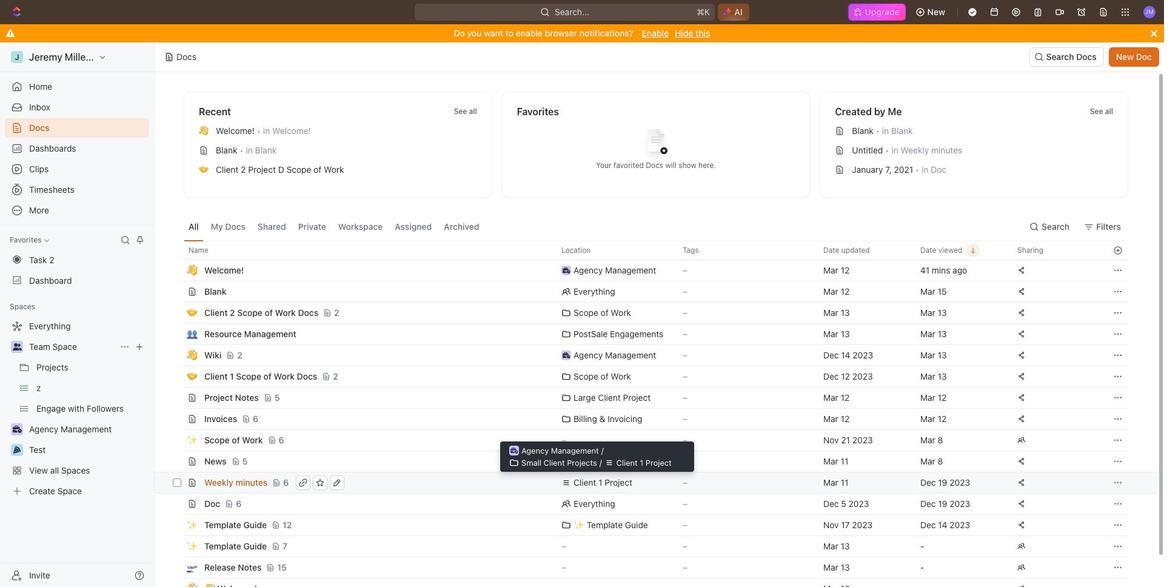Task type: describe. For each thing, give the bounding box(es) containing it.
business time image inside sidebar navigation
[[12, 426, 22, 433]]

jeremy miller's workspace, , element
[[11, 51, 23, 63]]

3 cell from the left
[[913, 579, 1010, 587]]

2 cell from the left
[[554, 579, 676, 587]]

no favorited docs image
[[632, 119, 680, 168]]



Task type: locate. For each thing, give the bounding box(es) containing it.
business time image
[[563, 267, 570, 274], [563, 352, 570, 358], [12, 426, 22, 433], [510, 448, 518, 454]]

user group image
[[12, 343, 22, 351]]

tree inside sidebar navigation
[[5, 317, 149, 501]]

tree
[[5, 317, 149, 501]]

table
[[155, 241, 1158, 587]]

cell
[[170, 579, 184, 587], [554, 579, 676, 587], [913, 579, 1010, 587], [1107, 579, 1129, 587]]

4 cell from the left
[[1107, 579, 1129, 587]]

1 cell from the left
[[170, 579, 184, 587]]

row
[[170, 241, 1129, 260], [170, 260, 1129, 281], [170, 281, 1129, 303], [170, 302, 1129, 324], [170, 323, 1129, 345], [170, 344, 1129, 366], [170, 366, 1129, 388], [170, 387, 1129, 409], [170, 408, 1129, 430], [170, 429, 1129, 451], [170, 451, 1129, 472], [155, 472, 1158, 494], [170, 493, 1129, 515], [170, 514, 1129, 536], [170, 535, 1129, 557], [170, 557, 1129, 579], [170, 578, 1129, 587]]

pizza slice image
[[13, 446, 21, 454]]

sidebar navigation
[[0, 42, 157, 587]]

tab list
[[184, 212, 484, 241]]



Task type: vqa. For each thing, say whether or not it's contained in the screenshot.
the rightmost user group 'icon'
no



